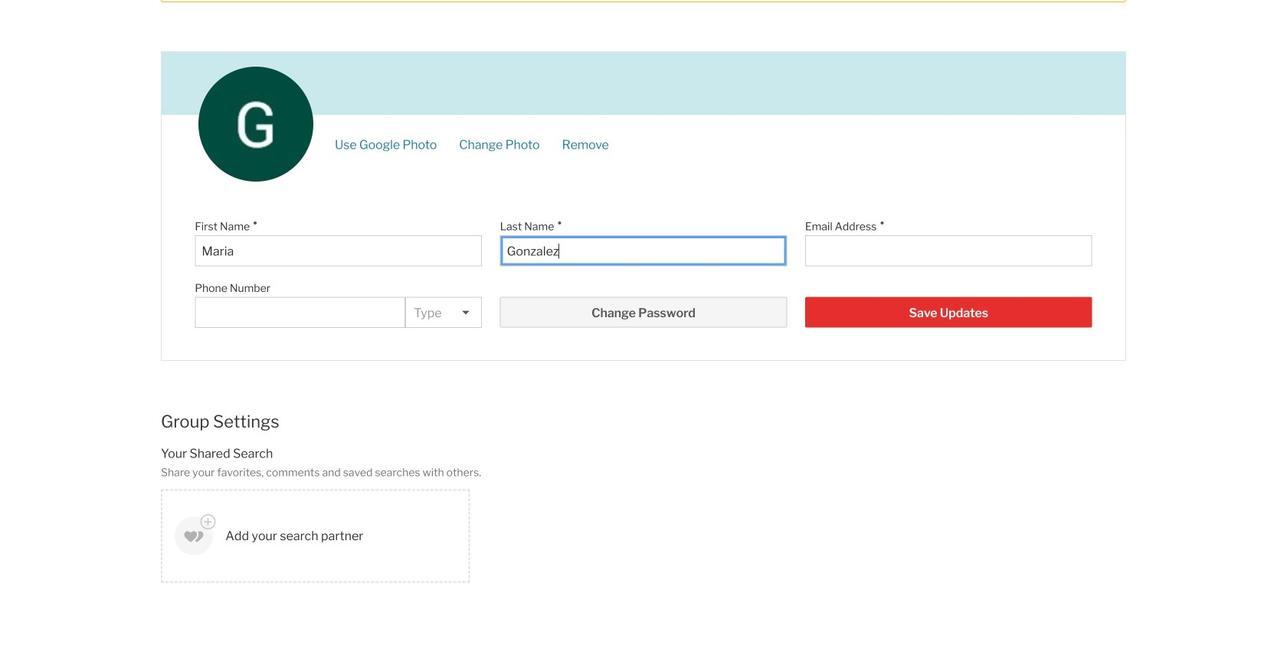 Task type: vqa. For each thing, say whether or not it's contained in the screenshot.
bottom THE NO,
no



Task type: describe. For each thing, give the bounding box(es) containing it.
First Name text field
[[202, 244, 475, 259]]

first name. required field. element
[[195, 212, 475, 235]]



Task type: locate. For each thing, give the bounding box(es) containing it.
Last Name text field
[[507, 244, 781, 259]]

section
[[161, 0, 1127, 2]]

email address. required field. element
[[805, 212, 1085, 235]]

phone number element
[[195, 274, 398, 297]]

last name. required field. element
[[500, 212, 780, 235]]



